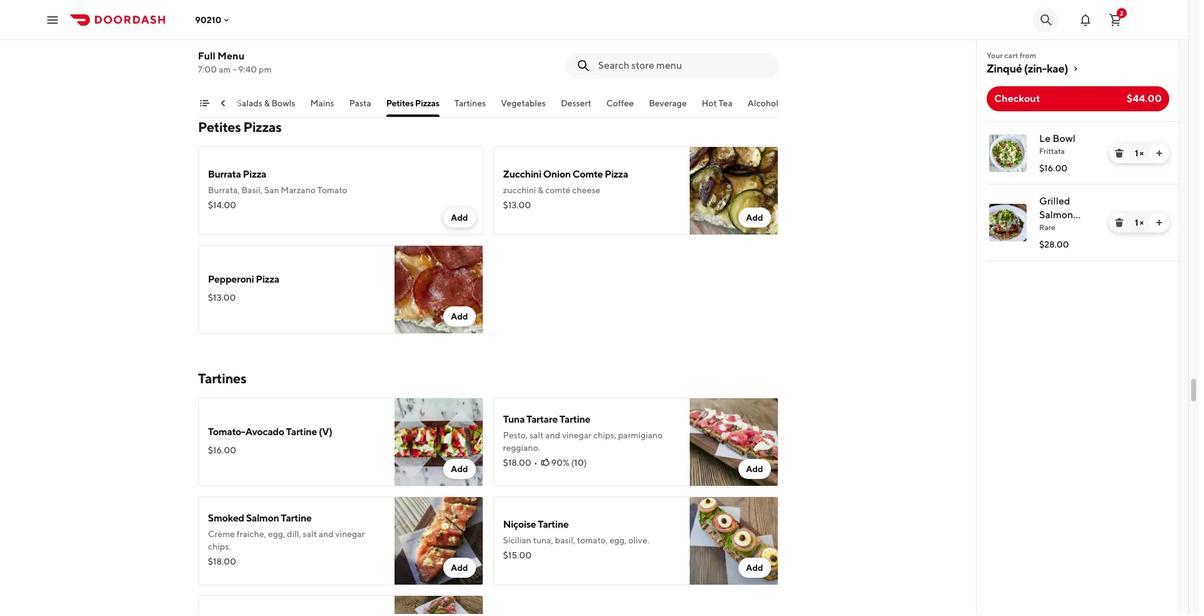 Task type: locate. For each thing, give the bounding box(es) containing it.
90210 button
[[195, 15, 232, 25]]

pepperoni
[[208, 273, 254, 285]]

niçoise tartine sicilian tuna, basil, tomato, egg, olive. $15.00
[[503, 518, 649, 560]]

1 horizontal spatial &
[[538, 185, 544, 195]]

add for niçoise tartine
[[746, 563, 763, 573]]

pizza up basil,
[[243, 168, 266, 180]]

$18.00
[[503, 458, 531, 468], [208, 557, 236, 567]]

add for tuna tartare tartine
[[746, 464, 763, 474]]

petites down scroll menu navigation left icon in the left of the page
[[198, 119, 241, 135]]

0 vertical spatial salmon
[[1039, 209, 1073, 221]]

1 vertical spatial salt
[[303, 529, 317, 539]]

(v)
[[319, 426, 332, 438]]

0 horizontal spatial petites pizzas
[[198, 119, 281, 135]]

pizza for burrata pizza burrata, basil, san marzano tomato $14.00 add
[[243, 168, 266, 180]]

show menu categories image
[[199, 98, 209, 108]]

burrata,
[[208, 185, 240, 195]]

& left bowls
[[264, 98, 270, 108]]

and down tartare
[[545, 430, 560, 440]]

remove item from cart image
[[1114, 148, 1124, 158], [1114, 218, 1124, 228]]

add button for niçoise tartine
[[738, 558, 771, 578]]

salt right dill,
[[303, 529, 317, 539]]

(10)
[[571, 458, 587, 468]]

beverage
[[649, 98, 687, 108]]

crème
[[208, 529, 235, 539]]

pasta
[[349, 98, 371, 108]]

petites
[[386, 98, 414, 108], [198, 119, 241, 135]]

salmon down grilled
[[1039, 209, 1073, 221]]

1 1 from the top
[[1135, 148, 1138, 158]]

$16.00 down the 'tomato-'
[[208, 445, 236, 455]]

pesto,
[[503, 430, 528, 440]]

1 remove item from cart image from the top
[[1114, 148, 1124, 158]]

$13.00 down zucchini
[[503, 200, 531, 210]]

& left "comté"
[[538, 185, 544, 195]]

salmon inside grilled salmon plate (gf)
[[1039, 209, 1073, 221]]

0 vertical spatial pizzas
[[415, 98, 439, 108]]

coffee button
[[606, 97, 634, 117]]

mains
[[310, 98, 334, 108]]

0 vertical spatial and
[[545, 430, 560, 440]]

hot tea
[[702, 98, 733, 108]]

salmon inside smoked salmon tartine crème fraiche, egg, dill, salt and vinegar chips. $18.00
[[246, 512, 279, 524]]

1 × for le bowl
[[1135, 148, 1144, 158]]

2 1 from the top
[[1135, 218, 1138, 228]]

1 vertical spatial $18.00
[[208, 557, 236, 567]]

1 vertical spatial salmon
[[246, 512, 279, 524]]

pizzas left tartines button
[[415, 98, 439, 108]]

pizza inside zucchini onion comte pizza zucchini & comté cheese $13.00
[[605, 168, 628, 180]]

smoked salmon tartine image
[[394, 497, 483, 585]]

×
[[1140, 148, 1144, 158], [1140, 218, 1144, 228]]

and
[[545, 430, 560, 440], [319, 529, 334, 539]]

1 vertical spatial and
[[319, 529, 334, 539]]

reggiano.
[[503, 443, 540, 453]]

tuna tartare tartine image
[[689, 398, 778, 487]]

parmigiano
[[618, 430, 663, 440]]

petites pizzas right pasta
[[386, 98, 439, 108]]

add button for tuna tartare tartine
[[738, 459, 771, 479]]

1 horizontal spatial $16.00
[[1039, 163, 1068, 173]]

vinegar
[[562, 430, 592, 440], [335, 529, 365, 539]]

1 horizontal spatial $13.00
[[503, 200, 531, 210]]

0 horizontal spatial salmon
[[246, 512, 279, 524]]

vegetables button
[[501, 97, 546, 117]]

egg,
[[268, 529, 285, 539], [610, 535, 627, 545]]

0 horizontal spatial tartines
[[198, 370, 246, 386]]

1 horizontal spatial salmon
[[1039, 209, 1073, 221]]

0 vertical spatial petites
[[386, 98, 414, 108]]

tea
[[719, 98, 733, 108]]

2 remove item from cart image from the top
[[1114, 218, 1124, 228]]

0 horizontal spatial salt
[[303, 529, 317, 539]]

grilled salmon plate (gf)
[[1039, 195, 1086, 235]]

1 vertical spatial remove item from cart image
[[1114, 218, 1124, 228]]

salt
[[530, 430, 544, 440], [303, 529, 317, 539]]

smoked salmon tartine crème fraiche, egg, dill, salt and vinegar chips. $18.00
[[208, 512, 365, 567]]

tartine right tartare
[[559, 413, 590, 425]]

1 ×
[[1135, 148, 1144, 158], [1135, 218, 1144, 228]]

2 1 × from the top
[[1135, 218, 1144, 228]]

0 vertical spatial ×
[[1140, 148, 1144, 158]]

0 horizontal spatial and
[[319, 529, 334, 539]]

2 × from the top
[[1140, 218, 1144, 228]]

vinegar inside tuna tartare tartine pesto, salt and vinegar chips, parmigiano reggiano.
[[562, 430, 592, 440]]

1 down $44.00
[[1135, 148, 1138, 158]]

tartines button
[[454, 97, 486, 117]]

1 horizontal spatial salt
[[530, 430, 544, 440]]

coffee
[[606, 98, 634, 108]]

1 vertical spatial $13.00
[[208, 293, 236, 303]]

le bowl frittata
[[1039, 133, 1076, 156]]

tartine up dill,
[[281, 512, 312, 524]]

pizza right "pepperoni"
[[256, 273, 279, 285]]

chips,
[[593, 430, 616, 440]]

1 vertical spatial petites
[[198, 119, 241, 135]]

1 × from the top
[[1140, 148, 1144, 158]]

kae)
[[1047, 62, 1068, 75]]

tartines
[[454, 98, 486, 108], [198, 370, 246, 386]]

$18.00 down chips.
[[208, 557, 236, 567]]

1 right the (gf)
[[1135, 218, 1138, 228]]

1 horizontal spatial and
[[545, 430, 560, 440]]

0 horizontal spatial vinegar
[[335, 529, 365, 539]]

egg, left dill,
[[268, 529, 285, 539]]

tartines up the 'tomato-'
[[198, 370, 246, 386]]

full
[[198, 50, 215, 62]]

cheese
[[572, 185, 600, 195]]

zinqué (zin-kae)
[[987, 62, 1068, 75]]

tomato,
[[577, 535, 608, 545]]

pizzas down salads & bowls button
[[243, 119, 281, 135]]

$13.00
[[503, 200, 531, 210], [208, 293, 236, 303]]

vinegar up (10)
[[562, 430, 592, 440]]

egg, left olive.
[[610, 535, 627, 545]]

tartine
[[559, 413, 590, 425], [286, 426, 317, 438], [281, 512, 312, 524], [538, 518, 569, 530]]

salmon for plate
[[1039, 209, 1073, 221]]

1 vertical spatial add one to cart image
[[1154, 218, 1164, 228]]

1 vertical spatial 1 ×
[[1135, 218, 1144, 228]]

1 horizontal spatial egg,
[[610, 535, 627, 545]]

niçoise tartine image
[[689, 497, 778, 585]]

1
[[1135, 148, 1138, 158], [1135, 218, 1138, 228]]

checkout
[[994, 93, 1040, 104]]

(zin-
[[1024, 62, 1047, 75]]

petites right pasta
[[386, 98, 414, 108]]

0 horizontal spatial &
[[264, 98, 270, 108]]

pizza right comte
[[605, 168, 628, 180]]

0 vertical spatial $16.00
[[1039, 163, 1068, 173]]

petites pizzas down salads
[[198, 119, 281, 135]]

open menu image
[[45, 12, 60, 27]]

vinegar right dill,
[[335, 529, 365, 539]]

1 horizontal spatial tartines
[[454, 98, 486, 108]]

$13.00 down "pepperoni"
[[208, 293, 236, 303]]

0 vertical spatial $13.00
[[503, 200, 531, 210]]

hot
[[702, 98, 717, 108]]

0 vertical spatial vinegar
[[562, 430, 592, 440]]

tartine up tuna,
[[538, 518, 569, 530]]

1 horizontal spatial pizzas
[[415, 98, 439, 108]]

add button for pepperoni pizza
[[443, 306, 476, 326]]

tartine inside tuna tartare tartine pesto, salt and vinegar chips, parmigiano reggiano.
[[559, 413, 590, 425]]

1 vertical spatial vinegar
[[335, 529, 365, 539]]

1 horizontal spatial petites pizzas
[[386, 98, 439, 108]]

salt down tartare
[[530, 430, 544, 440]]

0 vertical spatial 1 ×
[[1135, 148, 1144, 158]]

1 horizontal spatial vinegar
[[562, 430, 592, 440]]

add button for tomato-avocado tartine (v)
[[443, 459, 476, 479]]

pizza inside burrata pizza burrata, basil, san marzano tomato $14.00 add
[[243, 168, 266, 180]]

add one to cart image for grilled salmon plate (gf)
[[1154, 218, 1164, 228]]

add
[[451, 213, 468, 223], [746, 213, 763, 223], [451, 311, 468, 321], [451, 464, 468, 474], [746, 464, 763, 474], [451, 563, 468, 573], [746, 563, 763, 573]]

0 vertical spatial add one to cart image
[[1154, 148, 1164, 158]]

pasta button
[[349, 97, 371, 117]]

add for zucchini onion comte pizza
[[746, 213, 763, 223]]

grilled salmon plate (gf) image
[[989, 204, 1027, 241]]

chips.
[[208, 542, 231, 552]]

1 add one to cart image from the top
[[1154, 148, 1164, 158]]

niçoise
[[503, 518, 536, 530]]

2 add one to cart image from the top
[[1154, 218, 1164, 228]]

notification bell image
[[1078, 12, 1093, 27]]

alcohol
[[748, 98, 778, 108]]

0 horizontal spatial $18.00
[[208, 557, 236, 567]]

1 for le bowl
[[1135, 148, 1138, 158]]

0 horizontal spatial $13.00
[[208, 293, 236, 303]]

vegetables
[[501, 98, 546, 108]]

1 vertical spatial 1
[[1135, 218, 1138, 228]]

9:40
[[238, 64, 257, 74]]

0 horizontal spatial egg,
[[268, 529, 285, 539]]

$16.00 down frittata
[[1039, 163, 1068, 173]]

90%
[[551, 458, 570, 468]]

and right dill,
[[319, 529, 334, 539]]

pizza for pepperoni pizza
[[256, 273, 279, 285]]

tomato
[[317, 185, 347, 195]]

0 vertical spatial salt
[[530, 430, 544, 440]]

0 vertical spatial 1
[[1135, 148, 1138, 158]]

pizzas
[[415, 98, 439, 108], [243, 119, 281, 135]]

lasagna
[[237, 22, 274, 34]]

1 horizontal spatial petites
[[386, 98, 414, 108]]

0 vertical spatial $18.00
[[503, 458, 531, 468]]

× for le bowl
[[1140, 148, 1144, 158]]

burrata pizza burrata, basil, san marzano tomato $14.00 add
[[208, 168, 468, 223]]

0 horizontal spatial pizzas
[[243, 119, 281, 135]]

1 × for grilled salmon plate (gf)
[[1135, 218, 1144, 228]]

$18.00 down reggiano.
[[503, 458, 531, 468]]

dessert button
[[561, 97, 591, 117]]

remove item from cart image for grilled salmon plate (gf)
[[1114, 218, 1124, 228]]

tartine for salmon
[[281, 512, 312, 524]]

petites pizzas
[[386, 98, 439, 108], [198, 119, 281, 135]]

salmon up fraiche,
[[246, 512, 279, 524]]

0 vertical spatial &
[[264, 98, 270, 108]]

1 vertical spatial petites pizzas
[[198, 119, 281, 135]]

zinqué
[[987, 62, 1022, 75]]

vinegar inside smoked salmon tartine crème fraiche, egg, dill, salt and vinegar chips. $18.00
[[335, 529, 365, 539]]

1 vertical spatial ×
[[1140, 218, 1144, 228]]

tartine inside smoked salmon tartine crème fraiche, egg, dill, salt and vinegar chips. $18.00
[[281, 512, 312, 524]]

tartines left "vegetables"
[[454, 98, 486, 108]]

1 1 × from the top
[[1135, 148, 1144, 158]]

1 for grilled salmon plate (gf)
[[1135, 218, 1138, 228]]

tartine left (v)
[[286, 426, 317, 438]]

list
[[977, 121, 1179, 261]]

pizza
[[243, 168, 266, 180], [605, 168, 628, 180], [256, 273, 279, 285]]

1 vertical spatial &
[[538, 185, 544, 195]]

0 vertical spatial tartines
[[454, 98, 486, 108]]

salmon
[[1039, 209, 1073, 221], [246, 512, 279, 524]]

& inside zucchini onion comte pizza zucchini & comté cheese $13.00
[[538, 185, 544, 195]]

olive.
[[628, 535, 649, 545]]

1 vertical spatial $16.00
[[208, 445, 236, 455]]

0 vertical spatial remove item from cart image
[[1114, 148, 1124, 158]]

add one to cart image
[[1154, 148, 1164, 158], [1154, 218, 1164, 228]]

salads & bowls
[[237, 98, 295, 108]]

add one to cart image for le bowl
[[1154, 148, 1164, 158]]

zucchini
[[503, 168, 541, 180]]



Task type: vqa. For each thing, say whether or not it's contained in the screenshot.
2nd Choose from the top
no



Task type: describe. For each thing, give the bounding box(es) containing it.
green
[[208, 22, 236, 34]]

mains button
[[310, 97, 334, 117]]

san
[[264, 185, 279, 195]]

1 horizontal spatial $18.00
[[503, 458, 531, 468]]

add for pepperoni pizza
[[451, 311, 468, 321]]

zucchini onion comte pizza image
[[689, 146, 778, 235]]

basil,
[[555, 535, 575, 545]]

add for smoked salmon tartine
[[451, 563, 468, 573]]

burrata
[[208, 168, 241, 180]]

7:00
[[198, 64, 217, 74]]

$16.00 inside list
[[1039, 163, 1068, 173]]

pepperoni pizza image
[[394, 245, 483, 334]]

salads
[[237, 98, 262, 108]]

beverage button
[[649, 97, 687, 117]]

marzano
[[281, 185, 316, 195]]

2
[[1120, 9, 1124, 17]]

green lasagna
[[208, 22, 274, 34]]

add button for zucchini onion comte pizza
[[738, 208, 771, 228]]

le bowl image
[[989, 134, 1027, 172]]

remove item from cart image for le bowl
[[1114, 148, 1124, 158]]

tomato-avocado tartine (v) image
[[394, 398, 483, 487]]

am
[[219, 64, 231, 74]]

$13.00 inside zucchini onion comte pizza zucchini & comté cheese $13.00
[[503, 200, 531, 210]]

onion
[[543, 168, 571, 180]]

tomato-
[[208, 426, 245, 438]]

tartare
[[526, 413, 558, 425]]

le
[[1039, 133, 1051, 144]]

$14.00
[[208, 200, 236, 210]]

salmon for tartine
[[246, 512, 279, 524]]

full menu 7:00 am - 9:40 pm
[[198, 50, 272, 74]]

90% (10)
[[551, 458, 587, 468]]

bowls
[[272, 98, 295, 108]]

comté
[[545, 185, 570, 195]]

add for tomato-avocado tartine (v)
[[451, 464, 468, 474]]

1 vertical spatial pizzas
[[243, 119, 281, 135]]

salads & bowls button
[[237, 97, 295, 117]]

$28.00
[[1039, 240, 1069, 250]]

your cart from
[[987, 51, 1036, 60]]

2 items, open order cart image
[[1108, 12, 1123, 27]]

sicilian
[[503, 535, 531, 545]]

from
[[1020, 51, 1036, 60]]

Item Search search field
[[598, 59, 768, 73]]

fraiche,
[[237, 529, 266, 539]]

0 horizontal spatial petites
[[198, 119, 241, 135]]

rare
[[1039, 223, 1055, 232]]

tomato-avocado tartine (v)
[[208, 426, 332, 438]]

pepperoni pizza
[[208, 273, 279, 285]]

tartine inside the niçoise tartine sicilian tuna, basil, tomato, egg, olive. $15.00
[[538, 518, 569, 530]]

plate
[[1039, 223, 1063, 235]]

grilled
[[1039, 195, 1070, 207]]

and inside smoked salmon tartine crème fraiche, egg, dill, salt and vinegar chips. $18.00
[[319, 529, 334, 539]]

dill,
[[287, 529, 301, 539]]

0 vertical spatial petites pizzas
[[386, 98, 439, 108]]

-
[[233, 64, 236, 74]]

tartine for avocado
[[286, 426, 317, 438]]

egg, inside smoked salmon tartine crème fraiche, egg, dill, salt and vinegar chips. $18.00
[[268, 529, 285, 539]]

tartine for tartare
[[559, 413, 590, 425]]

menu
[[218, 50, 245, 62]]

& inside salads & bowls button
[[264, 98, 270, 108]]

and inside tuna tartare tartine pesto, salt and vinegar chips, parmigiano reggiano.
[[545, 430, 560, 440]]

× for grilled salmon plate (gf)
[[1140, 218, 1144, 228]]

tuna
[[503, 413, 525, 425]]

zucchini onion comte pizza zucchini & comté cheese $13.00
[[503, 168, 628, 210]]

$21.00
[[208, 41, 236, 51]]

frittata
[[1039, 146, 1065, 156]]

hot tea button
[[702, 97, 733, 117]]

scroll menu navigation left image
[[218, 98, 228, 108]]

salami tartine image
[[394, 595, 483, 614]]

zucchini
[[503, 185, 536, 195]]

add button for smoked salmon tartine
[[443, 558, 476, 578]]

salt inside smoked salmon tartine crème fraiche, egg, dill, salt and vinegar chips. $18.00
[[303, 529, 317, 539]]

90210
[[195, 15, 222, 25]]

green lasagna image
[[394, 0, 483, 83]]

your
[[987, 51, 1003, 60]]

dessert
[[561, 98, 591, 108]]

egg, inside the niçoise tartine sicilian tuna, basil, tomato, egg, olive. $15.00
[[610, 535, 627, 545]]

0 horizontal spatial $16.00
[[208, 445, 236, 455]]

add inside burrata pizza burrata, basil, san marzano tomato $14.00 add
[[451, 213, 468, 223]]

tuna,
[[533, 535, 553, 545]]

list containing le bowl
[[977, 121, 1179, 261]]

avocado
[[245, 426, 284, 438]]

•
[[534, 458, 538, 468]]

cart
[[1004, 51, 1018, 60]]

tuna tartare tartine pesto, salt and vinegar chips, parmigiano reggiano.
[[503, 413, 663, 453]]

2 button
[[1103, 7, 1128, 32]]

zinqué (zin-kae) link
[[987, 61, 1169, 76]]

$15.00
[[503, 550, 532, 560]]

$18.00 inside smoked salmon tartine crème fraiche, egg, dill, salt and vinegar chips. $18.00
[[208, 557, 236, 567]]

salt inside tuna tartare tartine pesto, salt and vinegar chips, parmigiano reggiano.
[[530, 430, 544, 440]]

bowl
[[1053, 133, 1076, 144]]

comte
[[573, 168, 603, 180]]

$44.00
[[1127, 93, 1162, 104]]

(gf)
[[1065, 223, 1086, 235]]

alcohol button
[[748, 97, 778, 117]]

$18.00 •
[[503, 458, 538, 468]]

1 vertical spatial tartines
[[198, 370, 246, 386]]

smoked
[[208, 512, 244, 524]]



